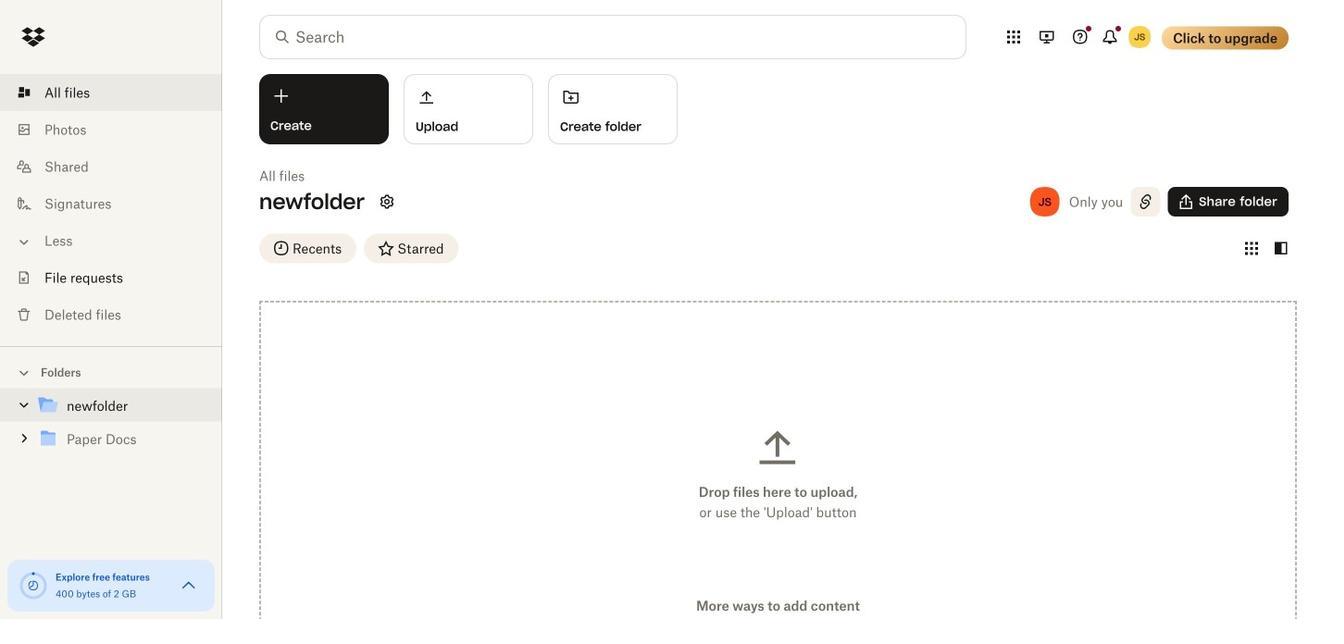 Task type: locate. For each thing, give the bounding box(es) containing it.
group
[[0, 386, 222, 470]]

quota usage image
[[19, 571, 48, 601]]

list
[[0, 63, 222, 346]]

less image
[[15, 233, 33, 251]]

john smith (you) image
[[1029, 185, 1062, 219]]

list item
[[0, 74, 222, 111]]



Task type: vqa. For each thing, say whether or not it's contained in the screenshot.
Less IMAGE
yes



Task type: describe. For each thing, give the bounding box(es) containing it.
dropbox image
[[15, 19, 52, 56]]

quota usage progress bar
[[19, 571, 48, 601]]

folder settings image
[[376, 191, 398, 213]]

Search in folder "Dropbox" text field
[[295, 26, 928, 48]]



